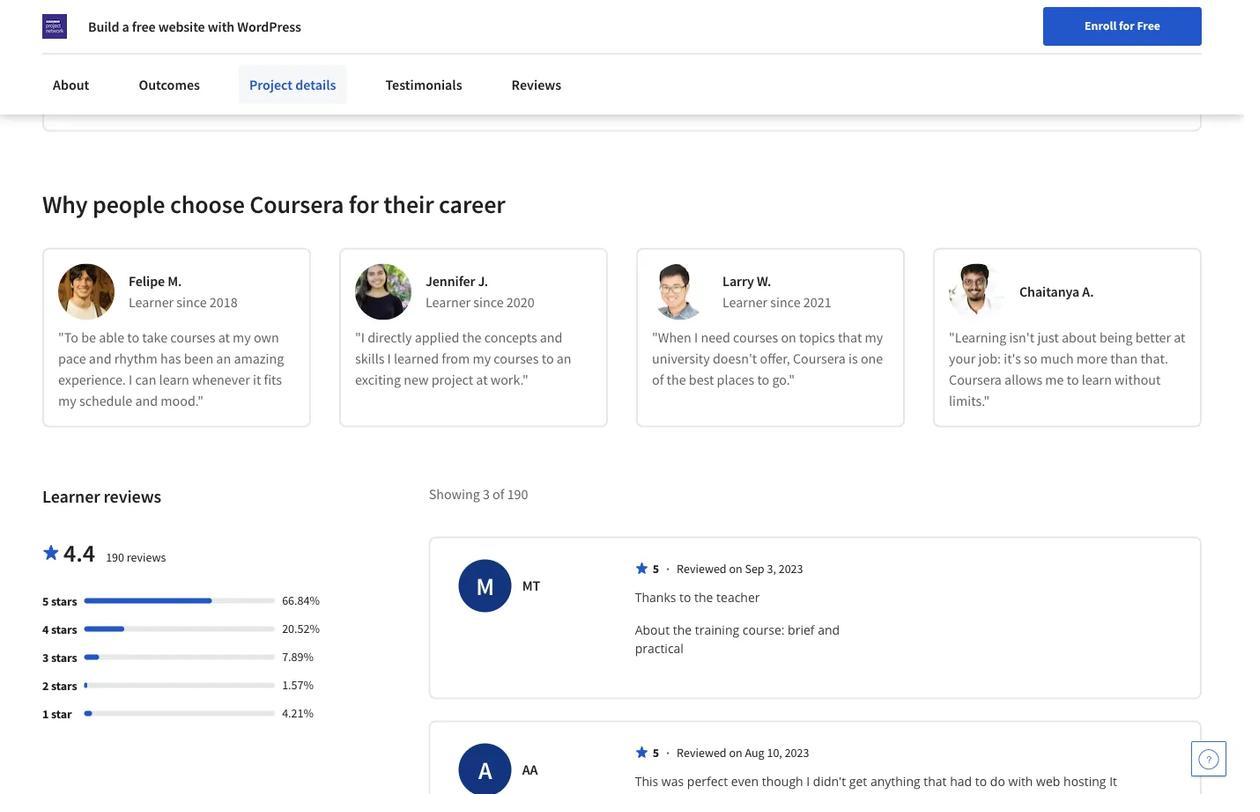 Task type: vqa. For each thing, say whether or not it's contained in the screenshot.
the right 'list item'
no



Task type: locate. For each thing, give the bounding box(es) containing it.
learner inside 'felipe m. learner since 2018'
[[129, 294, 174, 312]]

coursera
[[250, 189, 344, 220], [793, 351, 846, 368], [949, 372, 1002, 389]]

5 for a
[[653, 745, 659, 761]]

this inside available only on desktop this guided project is designed for laptops or desktop computers with a reliable internet connection, not mobile devices.
[[107, 62, 132, 79]]

at for better
[[1174, 329, 1186, 347]]

the up practical
[[673, 622, 692, 639]]

1 vertical spatial reviewed
[[677, 745, 727, 761]]

enroll for free
[[1085, 18, 1160, 33]]

since for m.
[[177, 294, 207, 312]]

project details
[[249, 76, 336, 93]]

courses inside "i directly applied the concepts and skills i learned from my courses to an exciting new project at work."
[[494, 351, 539, 368]]

2023 for a
[[785, 745, 809, 761]]

1 horizontal spatial project
[[249, 76, 293, 93]]

0 vertical spatial for
[[1119, 18, 1135, 33]]

is up not
[[225, 62, 234, 79]]

of down "university"
[[652, 372, 664, 389]]

learner down "larry"
[[723, 294, 768, 312]]

5 up 4
[[42, 594, 49, 610]]

0 horizontal spatial learn
[[159, 372, 189, 389]]

taught
[[658, 792, 695, 795]]

this up still
[[635, 773, 658, 790]]

the inside "when i need courses on topics that my university doesn't offer, coursera is one of the best places to go."
[[667, 372, 686, 389]]

1 horizontal spatial about
[[635, 622, 670, 639]]

my up one
[[865, 329, 883, 347]]

stars for 3 stars
[[51, 650, 77, 666]]

1 an from the left
[[216, 351, 231, 368]]

since down the j.
[[473, 294, 504, 312]]

None search field
[[251, 11, 542, 46]]

the
[[462, 329, 482, 347], [667, 372, 686, 389], [694, 589, 713, 606], [673, 622, 692, 639], [832, 792, 851, 795]]

4 stars from the top
[[51, 678, 77, 694]]

190 right showing
[[507, 486, 528, 504]]

need
[[701, 329, 730, 347]]

courses down concepts
[[494, 351, 539, 368]]

reviewed for m
[[677, 561, 727, 577]]

i up the create
[[806, 773, 810, 790]]

at right better
[[1174, 329, 1186, 347]]

better
[[1135, 329, 1171, 347]]

that up one
[[838, 329, 862, 347]]

1 vertical spatial this
[[635, 773, 658, 790]]

my inside "when i need courses on topics that my university doesn't offer, coursera is one of the best places to go."
[[865, 329, 883, 347]]

i right the skills
[[387, 351, 391, 368]]

stars right 4
[[51, 622, 77, 638]]

4.21%
[[282, 706, 314, 721]]

the inside "i directly applied the concepts and skills i learned from my courses to an exciting new project at work."
[[462, 329, 482, 347]]

about inside 'link'
[[53, 76, 89, 93]]

a left free
[[122, 18, 129, 35]]

0 horizontal spatial since
[[177, 294, 207, 312]]

desktop up designed
[[212, 40, 260, 58]]

learn down the more
[[1082, 372, 1112, 389]]

learner inside larry w. learner since 2021
[[723, 294, 768, 312]]

i left the can
[[129, 372, 132, 389]]

desktop right or
[[375, 62, 423, 79]]

applied
[[415, 329, 459, 347]]

2 horizontal spatial at
[[1174, 329, 1186, 347]]

0 vertical spatial with
[[208, 18, 235, 35]]

2 horizontal spatial courses
[[733, 329, 778, 347]]

coursera image
[[21, 14, 133, 43]]

1 horizontal spatial that
[[924, 773, 947, 790]]

about up practical
[[635, 622, 670, 639]]

1 vertical spatial with
[[492, 62, 518, 79]]

0 vertical spatial 190
[[507, 486, 528, 504]]

my right from
[[473, 351, 491, 368]]

2 horizontal spatial with
[[1008, 773, 1033, 790]]

2
[[42, 678, 49, 694]]

for left free
[[1119, 18, 1135, 33]]

since down m.
[[177, 294, 207, 312]]

0 vertical spatial of
[[652, 372, 664, 389]]

an inside "i directly applied the concepts and skills i learned from my courses to an exciting new project at work."
[[557, 351, 571, 368]]

offer,
[[760, 351, 790, 368]]

1 horizontal spatial this
[[635, 773, 658, 790]]

1 horizontal spatial an
[[557, 351, 571, 368]]

2 vertical spatial with
[[1008, 773, 1033, 790]]

that
[[838, 329, 862, 347], [924, 773, 947, 790]]

stars right 2
[[51, 678, 77, 694]]

about down coursera image
[[53, 76, 89, 93]]

own
[[254, 329, 279, 347]]

and inside about the training course: brief and practical
[[818, 622, 840, 639]]

0 horizontal spatial for
[[294, 62, 310, 79]]

on inside "this was perfect even though i didn't get anything that had to do with web hosting it still taught great on how to create the design."
[[732, 792, 747, 795]]

had
[[950, 773, 972, 790]]

1 vertical spatial about
[[635, 622, 670, 639]]

with
[[208, 18, 235, 35], [492, 62, 518, 79], [1008, 773, 1033, 790]]

3 right showing
[[483, 486, 490, 504]]

m
[[476, 571, 494, 602]]

1 reviewed from the top
[[677, 561, 727, 577]]

at inside "i directly applied the concepts and skills i learned from my courses to an exciting new project at work."
[[476, 372, 488, 389]]

about inside about the training course: brief and practical
[[635, 622, 670, 639]]

0 horizontal spatial project
[[180, 62, 222, 79]]

0 horizontal spatial with
[[208, 18, 235, 35]]

with right do
[[1008, 773, 1033, 790]]

0 vertical spatial that
[[838, 329, 862, 347]]

design.
[[854, 792, 895, 795]]

i inside "i directly applied the concepts and skills i learned from my courses to an exciting new project at work."
[[387, 351, 391, 368]]

2023 right 10,
[[785, 745, 809, 761]]

since down w.
[[770, 294, 801, 312]]

and right concepts
[[540, 329, 563, 347]]

1 vertical spatial coursera
[[793, 351, 846, 368]]

1 horizontal spatial of
[[652, 372, 664, 389]]

with right "website"
[[208, 18, 235, 35]]

for up devices.
[[294, 62, 310, 79]]

aa
[[522, 762, 538, 780]]

on
[[194, 40, 209, 58], [781, 329, 796, 347], [729, 561, 742, 577], [729, 745, 742, 761], [732, 792, 747, 795]]

courses
[[170, 329, 215, 347], [733, 329, 778, 347], [494, 351, 539, 368]]

2 learn from the left
[[1082, 372, 1112, 389]]

2 horizontal spatial for
[[1119, 18, 1135, 33]]

2 vertical spatial for
[[349, 189, 379, 220]]

this up internet
[[107, 62, 132, 79]]

2023 for m
[[779, 561, 803, 577]]

your
[[949, 351, 976, 368]]

1 since from the left
[[177, 294, 207, 312]]

at down 2018
[[218, 329, 230, 347]]

3 since from the left
[[770, 294, 801, 312]]

"to be able to take courses at my own pace and rhythm has been an amazing experience. i can learn whenever it fits my schedule and mood."
[[58, 329, 284, 410]]

with right computers
[[492, 62, 518, 79]]

limits."
[[949, 393, 990, 410]]

5 for m
[[653, 561, 659, 577]]

1 stars from the top
[[51, 594, 77, 610]]

and right brief
[[818, 622, 840, 639]]

0 vertical spatial this
[[107, 62, 132, 79]]

2023
[[779, 561, 803, 577], [785, 745, 809, 761]]

2 vertical spatial coursera
[[949, 372, 1002, 389]]

at for courses
[[218, 329, 230, 347]]

learn down has
[[159, 372, 189, 389]]

learn inside '"learning isn't just about being better at your job: it's so much more than that. coursera allows me to learn without limits."'
[[1082, 372, 1112, 389]]

2023 right 3,
[[779, 561, 803, 577]]

at left work."
[[476, 372, 488, 389]]

at inside '"learning isn't just about being better at your job: it's so much more than that. coursera allows me to learn without limits."'
[[1174, 329, 1186, 347]]

1 vertical spatial is
[[849, 351, 858, 368]]

great
[[698, 792, 728, 795]]

1 vertical spatial for
[[294, 62, 310, 79]]

mobile
[[253, 83, 294, 100]]

details
[[295, 76, 336, 93]]

on inside available only on desktop this guided project is designed for laptops or desktop computers with a reliable internet connection, not mobile devices.
[[194, 40, 209, 58]]

0 horizontal spatial courses
[[170, 329, 215, 347]]

since inside 'jennifer j. learner since 2020'
[[473, 294, 504, 312]]

skills
[[355, 351, 385, 368]]

since inside 'felipe m. learner since 2018'
[[177, 294, 207, 312]]

1 vertical spatial that
[[924, 773, 947, 790]]

reviews right 4.4
[[127, 550, 166, 566]]

even
[[731, 773, 759, 790]]

on down the even
[[732, 792, 747, 795]]

teacher
[[716, 589, 760, 606]]

5 up still
[[653, 745, 659, 761]]

2018
[[210, 294, 238, 312]]

1 vertical spatial 2023
[[785, 745, 809, 761]]

learn for has
[[159, 372, 189, 389]]

1 vertical spatial of
[[493, 486, 504, 504]]

learner down jennifer
[[426, 294, 471, 312]]

4 stars
[[42, 622, 77, 638]]

3
[[483, 486, 490, 504], [42, 650, 49, 666]]

reviews for 190 reviews
[[127, 550, 166, 566]]

my left the own
[[233, 329, 251, 347]]

4.4
[[63, 538, 95, 569]]

0 horizontal spatial a
[[122, 18, 129, 35]]

my down experience.
[[58, 393, 76, 410]]

the up from
[[462, 329, 482, 347]]

learner down the felipe
[[129, 294, 174, 312]]

1 horizontal spatial coursera
[[793, 351, 846, 368]]

how
[[750, 792, 774, 795]]

me
[[1045, 372, 1064, 389]]

2 reviewed from the top
[[677, 745, 727, 761]]

0 horizontal spatial about
[[53, 76, 89, 93]]

1 horizontal spatial desktop
[[375, 62, 423, 79]]

0 horizontal spatial that
[[838, 329, 862, 347]]

stars up 4 stars
[[51, 594, 77, 610]]

stars for 4 stars
[[51, 622, 77, 638]]

reviewed up 'perfect'
[[677, 745, 727, 761]]

0 horizontal spatial coursera
[[250, 189, 344, 220]]

0 vertical spatial reviews
[[103, 486, 161, 508]]

larry
[[723, 273, 754, 291]]

of inside "when i need courses on topics that my university doesn't offer, coursera is one of the best places to go."
[[652, 372, 664, 389]]

1 horizontal spatial 190
[[507, 486, 528, 504]]

on left sep
[[729, 561, 742, 577]]

coursera inside "when i need courses on topics that my university doesn't offer, coursera is one of the best places to go."
[[793, 351, 846, 368]]

courses inside "to be able to take courses at my own pace and rhythm has been an amazing experience. i can learn whenever it fits my schedule and mood."
[[170, 329, 215, 347]]

the down "university"
[[667, 372, 686, 389]]

1 horizontal spatial since
[[473, 294, 504, 312]]

the down the didn't
[[832, 792, 851, 795]]

is left one
[[849, 351, 858, 368]]

much
[[1040, 351, 1074, 368]]

to
[[127, 329, 139, 347], [542, 351, 554, 368], [757, 372, 769, 389], [1067, 372, 1079, 389], [679, 589, 691, 606], [975, 773, 987, 790], [778, 792, 789, 795]]

2 since from the left
[[473, 294, 504, 312]]

project inside available only on desktop this guided project is designed for laptops or desktop computers with a reliable internet connection, not mobile devices.
[[180, 62, 222, 79]]

for left their
[[349, 189, 379, 220]]

testimonials link
[[375, 65, 473, 104]]

on right only
[[194, 40, 209, 58]]

reviewed up thanks to the teacher
[[677, 561, 727, 577]]

experience.
[[58, 372, 126, 389]]

2 horizontal spatial since
[[770, 294, 801, 312]]

0 vertical spatial 3
[[483, 486, 490, 504]]

1 horizontal spatial is
[[849, 351, 858, 368]]

or
[[360, 62, 373, 79]]

menu item
[[925, 18, 1038, 75]]

concepts
[[484, 329, 537, 347]]

2 stars from the top
[[51, 622, 77, 638]]

my
[[233, 329, 251, 347], [865, 329, 883, 347], [473, 351, 491, 368], [58, 393, 76, 410]]

with inside available only on desktop this guided project is designed for laptops or desktop computers with a reliable internet connection, not mobile devices.
[[492, 62, 518, 79]]

3 down 4
[[42, 650, 49, 666]]

hosting
[[1064, 773, 1106, 790]]

2 an from the left
[[557, 351, 571, 368]]

0 vertical spatial reviewed
[[677, 561, 727, 577]]

1 learn from the left
[[159, 372, 189, 389]]

1 vertical spatial a
[[521, 62, 528, 79]]

it's
[[1004, 351, 1021, 368]]

0 horizontal spatial of
[[493, 486, 504, 504]]

work."
[[491, 372, 528, 389]]

a
[[122, 18, 129, 35], [521, 62, 528, 79]]

0 vertical spatial about
[[53, 76, 89, 93]]

2 horizontal spatial coursera
[[949, 372, 1002, 389]]

0 horizontal spatial 3
[[42, 650, 49, 666]]

reviews up the 190 reviews
[[103, 486, 161, 508]]

1 horizontal spatial courses
[[494, 351, 539, 368]]

it
[[253, 372, 261, 389]]

laptops
[[313, 62, 357, 79]]

to inside '"learning isn't just about being better at your job: it's so much more than that. coursera allows me to learn without limits."'
[[1067, 372, 1079, 389]]

one
[[861, 351, 883, 368]]

was
[[662, 773, 684, 790]]

1 vertical spatial 190
[[106, 550, 124, 566]]

learned
[[394, 351, 439, 368]]

than
[[1110, 351, 1138, 368]]

20.52%
[[282, 621, 320, 637]]

a left reliable
[[521, 62, 528, 79]]

since inside larry w. learner since 2021
[[770, 294, 801, 312]]

the inside about the training course: brief and practical
[[673, 622, 692, 639]]

0 vertical spatial 5
[[653, 561, 659, 577]]

66.84%
[[282, 593, 320, 609]]

of right showing
[[493, 486, 504, 504]]

on left "aug"
[[729, 745, 742, 761]]

5 up thanks
[[653, 561, 659, 577]]

190 reviews
[[106, 550, 166, 566]]

of
[[652, 372, 664, 389], [493, 486, 504, 504]]

0 vertical spatial is
[[225, 62, 234, 79]]

2 vertical spatial 5
[[653, 745, 659, 761]]

0 horizontal spatial is
[[225, 62, 234, 79]]

3 stars from the top
[[51, 650, 77, 666]]

0 horizontal spatial this
[[107, 62, 132, 79]]

1 horizontal spatial at
[[476, 372, 488, 389]]

1 vertical spatial reviews
[[127, 550, 166, 566]]

0 vertical spatial desktop
[[212, 40, 260, 58]]

at
[[218, 329, 230, 347], [1174, 329, 1186, 347], [476, 372, 488, 389]]

isn't
[[1009, 329, 1035, 347]]

with inside "this was perfect even though i didn't get anything that had to do with web hosting it still taught great on how to create the design."
[[1008, 773, 1033, 790]]

without
[[1115, 372, 1161, 389]]

learn inside "to be able to take courses at my own pace and rhythm has been an amazing experience. i can learn whenever it fits my schedule and mood."
[[159, 372, 189, 389]]

for inside available only on desktop this guided project is designed for laptops or desktop computers with a reliable internet connection, not mobile devices.
[[294, 62, 310, 79]]

mood."
[[161, 393, 204, 410]]

available only on desktop this guided project is designed for laptops or desktop computers with a reliable internet connection, not mobile devices.
[[107, 40, 575, 100]]

coursera project network image
[[42, 14, 67, 39]]

1 horizontal spatial with
[[492, 62, 518, 79]]

at inside "to be able to take courses at my own pace and rhythm has been an amazing experience. i can learn whenever it fits my schedule and mood."
[[218, 329, 230, 347]]

learner inside 'jennifer j. learner since 2020'
[[426, 294, 471, 312]]

reliable
[[531, 62, 575, 79]]

devices.
[[297, 83, 344, 100]]

stars down 4 stars
[[51, 650, 77, 666]]

"i directly applied the concepts and skills i learned from my courses to an exciting new project at work."
[[355, 329, 571, 389]]

learner reviews
[[42, 486, 161, 508]]

about the training course: brief and practical
[[635, 622, 843, 657]]

courses up offer,
[[733, 329, 778, 347]]

available
[[107, 40, 162, 58]]

why people choose coursera for their career
[[42, 189, 505, 220]]

learner for larry
[[723, 294, 768, 312]]

on up offer,
[[781, 329, 796, 347]]

1 vertical spatial desktop
[[375, 62, 423, 79]]

courses up been
[[170, 329, 215, 347]]

that.
[[1141, 351, 1168, 368]]

to inside "i directly applied the concepts and skills i learned from my courses to an exciting new project at work."
[[542, 351, 554, 368]]

0 horizontal spatial at
[[218, 329, 230, 347]]

190 right 4.4
[[106, 550, 124, 566]]

create
[[793, 792, 829, 795]]

that left had
[[924, 773, 947, 790]]

1 horizontal spatial learn
[[1082, 372, 1112, 389]]

a inside available only on desktop this guided project is designed for laptops or desktop computers with a reliable internet connection, not mobile devices.
[[521, 62, 528, 79]]

0 horizontal spatial an
[[216, 351, 231, 368]]

i left need
[[694, 329, 698, 347]]

1 horizontal spatial a
[[521, 62, 528, 79]]

0 vertical spatial 2023
[[779, 561, 803, 577]]

w.
[[757, 273, 771, 291]]



Task type: describe. For each thing, give the bounding box(es) containing it.
and up experience.
[[89, 351, 111, 368]]

directly
[[368, 329, 412, 347]]

project
[[432, 372, 473, 389]]

1 vertical spatial 3
[[42, 650, 49, 666]]

chaitanya
[[1019, 284, 1080, 301]]

1
[[42, 706, 49, 722]]

3,
[[767, 561, 776, 577]]

the left 'teacher'
[[694, 589, 713, 606]]

on inside "when i need courses on topics that my university doesn't offer, coursera is one of the best places to go."
[[781, 329, 796, 347]]

can
[[135, 372, 156, 389]]

0 horizontal spatial desktop
[[212, 40, 260, 58]]

2021
[[803, 294, 831, 312]]

their
[[384, 189, 434, 220]]

connection,
[[158, 83, 227, 100]]

i inside "when i need courses on topics that my university doesn't offer, coursera is one of the best places to go."
[[694, 329, 698, 347]]

enroll for free button
[[1043, 7, 1202, 46]]

career
[[439, 189, 505, 220]]

chaitanya a.
[[1019, 284, 1094, 301]]

has
[[160, 351, 181, 368]]

learner for felipe
[[129, 294, 174, 312]]

3 stars
[[42, 650, 77, 666]]

schedule
[[79, 393, 132, 410]]

a.
[[1082, 284, 1094, 301]]

reviewed on aug 10, 2023
[[677, 745, 809, 761]]

reviews for learner reviews
[[103, 486, 161, 508]]

project details link
[[239, 65, 347, 104]]

about link
[[42, 65, 100, 104]]

1 horizontal spatial 3
[[483, 486, 490, 504]]

larry w. learner since 2021
[[723, 273, 831, 312]]

1.57%
[[282, 677, 314, 693]]

reviews link
[[501, 65, 572, 104]]

website
[[158, 18, 205, 35]]

2020
[[506, 294, 535, 312]]

course:
[[743, 622, 785, 639]]

7.89%
[[282, 649, 314, 665]]

be
[[81, 329, 96, 347]]

more
[[1077, 351, 1108, 368]]

free
[[1137, 18, 1160, 33]]

felipe
[[129, 273, 165, 291]]

0 vertical spatial coursera
[[250, 189, 344, 220]]

learner up 4.4
[[42, 486, 100, 508]]

mt
[[522, 578, 540, 595]]

university
[[652, 351, 710, 368]]

"when i need courses on topics that my university doesn't offer, coursera is one of the best places to go."
[[652, 329, 883, 389]]

that inside "when i need courses on topics that my university doesn't offer, coursera is one of the best places to go."
[[838, 329, 862, 347]]

coursera inside '"learning isn't just about being better at your job: it's so much more than that. coursera allows me to learn without limits."'
[[949, 372, 1002, 389]]

"when
[[652, 329, 691, 347]]

to inside "to be able to take courses at my own pace and rhythm has been an amazing experience. i can learn whenever it fits my schedule and mood."
[[127, 329, 139, 347]]

it
[[1109, 773, 1117, 790]]

showing 3 of 190
[[429, 486, 528, 504]]

the inside "this was perfect even though i didn't get anything that had to do with web hosting it still taught great on how to create the design."
[[832, 792, 851, 795]]

about for about
[[53, 76, 89, 93]]

still
[[635, 792, 655, 795]]

and down the can
[[135, 393, 158, 410]]

show notifications image
[[1057, 22, 1078, 43]]

help center image
[[1198, 749, 1219, 770]]

project inside project details link
[[249, 76, 293, 93]]

internet
[[107, 83, 155, 100]]

i inside "to be able to take courses at my own pace and rhythm has been an amazing experience. i can learn whenever it fits my schedule and mood."
[[129, 372, 132, 389]]

thanks to the teacher
[[635, 589, 760, 606]]

so
[[1024, 351, 1037, 368]]

4
[[42, 622, 49, 638]]

job:
[[978, 351, 1001, 368]]

felipe m. learner since 2018
[[129, 273, 238, 312]]

stars for 5 stars
[[51, 594, 77, 610]]

exciting
[[355, 372, 401, 389]]

and inside "i directly applied the concepts and skills i learned from my courses to an exciting new project at work."
[[540, 329, 563, 347]]

reviews
[[512, 76, 561, 93]]

not
[[230, 83, 250, 100]]

1 star
[[42, 706, 72, 722]]

been
[[184, 351, 213, 368]]

just
[[1037, 329, 1059, 347]]

only
[[165, 40, 191, 58]]

m.
[[168, 273, 182, 291]]

build
[[88, 18, 119, 35]]

is inside available only on desktop this guided project is designed for laptops or desktop computers with a reliable internet connection, not mobile devices.
[[225, 62, 234, 79]]

best
[[689, 372, 714, 389]]

learn for more
[[1082, 372, 1112, 389]]

outcomes
[[139, 76, 200, 93]]

guided
[[135, 62, 177, 79]]

anything
[[870, 773, 920, 790]]

didn't
[[813, 773, 846, 790]]

i inside "this was perfect even though i didn't get anything that had to do with web hosting it still taught great on how to create the design."
[[806, 773, 810, 790]]

about for about the training course: brief and practical
[[635, 622, 670, 639]]

1 vertical spatial 5
[[42, 594, 49, 610]]

since for j.
[[473, 294, 504, 312]]

being
[[1100, 329, 1133, 347]]

courses inside "when i need courses on topics that my university doesn't offer, coursera is one of the best places to go."
[[733, 329, 778, 347]]

0 vertical spatial a
[[122, 18, 129, 35]]

amazing
[[234, 351, 284, 368]]

free
[[132, 18, 156, 35]]

choose
[[170, 189, 245, 220]]

topics
[[799, 329, 835, 347]]

my inside "i directly applied the concepts and skills i learned from my courses to an exciting new project at work."
[[473, 351, 491, 368]]

learner for jennifer
[[426, 294, 471, 312]]

reviewed on sep 3, 2023
[[677, 561, 803, 577]]

able
[[99, 329, 124, 347]]

5 stars
[[42, 594, 77, 610]]

wordpress
[[237, 18, 301, 35]]

reviewed for a
[[677, 745, 727, 761]]

from
[[442, 351, 470, 368]]

an inside "to be able to take courses at my own pace and rhythm has been an amazing experience. i can learn whenever it fits my schedule and mood."
[[216, 351, 231, 368]]

fits
[[264, 372, 282, 389]]

training
[[695, 622, 739, 639]]

since for w.
[[770, 294, 801, 312]]

build a free website with wordpress
[[88, 18, 301, 35]]

to inside "when i need courses on topics that my university doesn't offer, coursera is one of the best places to go."
[[757, 372, 769, 389]]

stars for 2 stars
[[51, 678, 77, 694]]

for inside button
[[1119, 18, 1135, 33]]

is inside "when i need courses on topics that my university doesn't offer, coursera is one of the best places to go."
[[849, 351, 858, 368]]

aug
[[745, 745, 765, 761]]

showing
[[429, 486, 480, 504]]

1 horizontal spatial for
[[349, 189, 379, 220]]

that inside "this was perfect even though i didn't get anything that had to do with web hosting it still taught great on how to create the design."
[[924, 773, 947, 790]]

designed
[[237, 62, 291, 79]]

sep
[[745, 561, 764, 577]]

people
[[93, 189, 165, 220]]

take
[[142, 329, 167, 347]]

"learning isn't just about being better at your job: it's so much more than that. coursera allows me to learn without limits."
[[949, 329, 1186, 410]]

pace
[[58, 351, 86, 368]]

this inside "this was perfect even though i didn't get anything that had to do with web hosting it still taught great on how to create the design."
[[635, 773, 658, 790]]

0 horizontal spatial 190
[[106, 550, 124, 566]]



